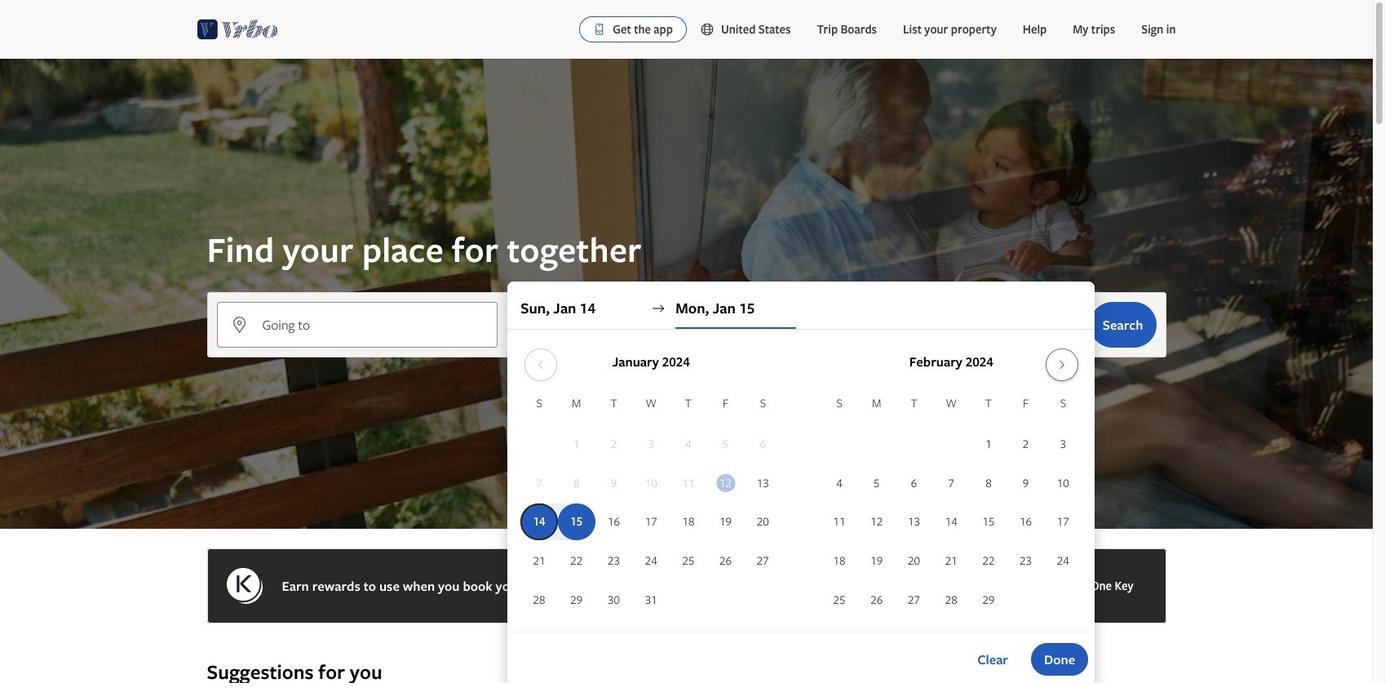 Task type: vqa. For each thing, say whether or not it's contained in the screenshot.
June 2024 element
no



Task type: locate. For each thing, give the bounding box(es) containing it.
main content
[[0, 59, 1373, 683]]

next month image
[[1052, 358, 1072, 371]]

application
[[521, 342, 1082, 620]]

february 2024 element
[[821, 394, 1082, 620]]

wizard region
[[0, 59, 1373, 683]]

recently viewed region
[[197, 633, 1176, 659]]

january 2024 element
[[521, 394, 782, 620]]

vrbo logo image
[[197, 16, 278, 42]]

small image
[[700, 22, 721, 37]]



Task type: describe. For each thing, give the bounding box(es) containing it.
download the app button image
[[593, 23, 606, 36]]

directional image
[[651, 301, 666, 316]]

application inside wizard region
[[521, 342, 1082, 620]]

previous month image
[[531, 358, 551, 371]]

today element
[[717, 474, 735, 492]]



